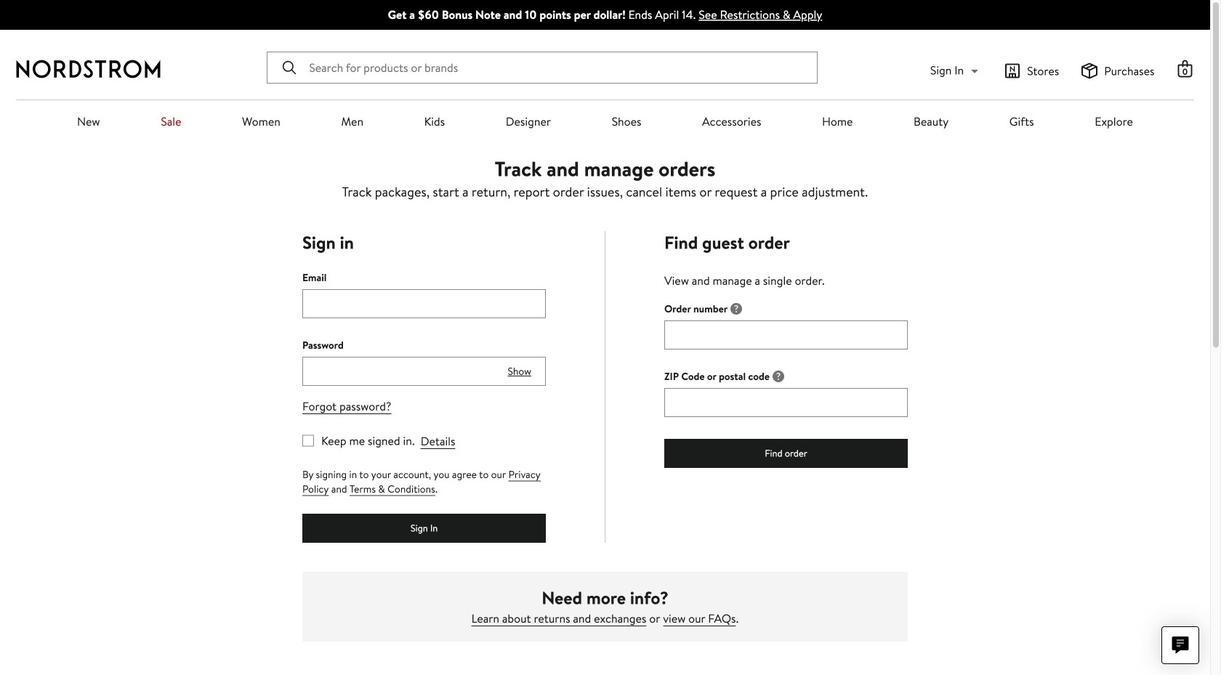 Task type: describe. For each thing, give the bounding box(es) containing it.
nordstrom logo element
[[16, 60, 160, 78]]

Search for products or brands search field
[[304, 52, 817, 83]]



Task type: locate. For each thing, give the bounding box(es) containing it.
large details image
[[731, 303, 742, 315]]

None text field
[[302, 289, 546, 319], [664, 321, 908, 350], [302, 289, 546, 319], [664, 321, 908, 350]]

live chat image
[[1172, 637, 1189, 654]]

shopping bag image
[[1177, 60, 1194, 77]]

Search search field
[[267, 52, 818, 84]]

None password field
[[302, 357, 546, 386]]

large details image
[[773, 371, 784, 383]]

None text field
[[664, 388, 908, 417]]



Task type: vqa. For each thing, say whether or not it's contained in the screenshot.
Nordstrom Logo ELEMENT
yes



